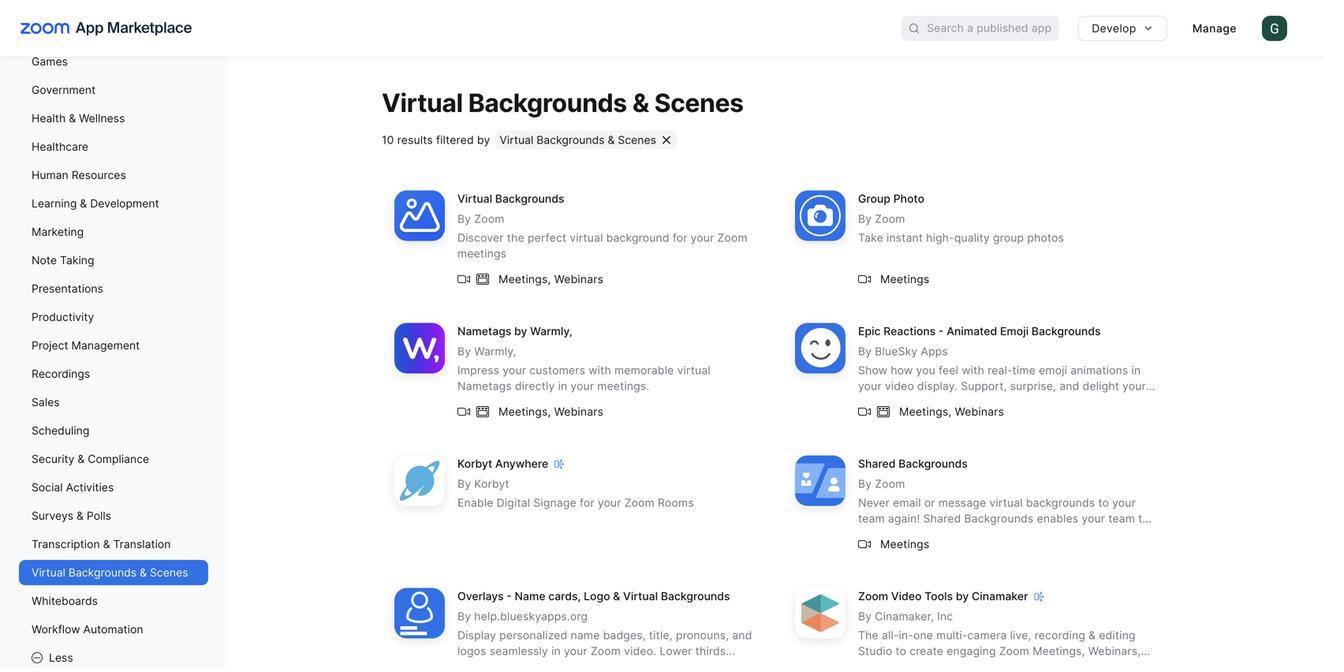 Task type: vqa. For each thing, say whether or not it's contained in the screenshot.
top in
yes



Task type: describe. For each thing, give the bounding box(es) containing it.
rooms
[[658, 496, 694, 510]]

cinamaker,
[[875, 610, 935, 623]]

whiteboards
[[32, 595, 98, 608]]

zoom inside group photo by zoom take instant high-quality group photos
[[875, 212, 906, 226]]

1 nametags from the top
[[458, 325, 512, 338]]

1 vertical spatial warmly,
[[475, 345, 517, 358]]

quality
[[955, 231, 990, 245]]

by inside nametags by warmly, by warmly, impress your customers with memorable virtual nametags directly in your meetings.
[[458, 345, 471, 358]]

by inside by cinamaker, inc the all-in-one multi-camera live, recording & editing studio to create engaging zoom meetings, webinars, events - no matter your experience level
[[859, 610, 872, 623]]

a
[[887, 528, 894, 541]]

emoji
[[1039, 364, 1068, 377]]

social
[[32, 481, 63, 494]]

10
[[382, 133, 394, 147]]

in inside overlays - name cards, logo & virtual backgrounds by help.blueskyapps.org display personalized name badges, title, pronouns, and logos seamlessly in your zoom video. lower thirds display and fully customizable.
[[552, 645, 561, 658]]

high-
[[927, 231, 955, 245]]

in-
[[899, 629, 914, 642]]

security & compliance link
[[19, 447, 208, 472]]

zoom inside shared backgrounds by zoom never email or message virtual backgrounds to your team again! shared backgrounds enables your team to have a shared repository for all the background
[[875, 477, 906, 491]]

1 horizontal spatial and
[[733, 629, 753, 642]]

zoom inside overlays - name cards, logo & virtual backgrounds by help.blueskyapps.org display personalized name badges, title, pronouns, and logos seamlessly in your zoom video. lower thirds display and fully customizable.
[[591, 645, 621, 658]]

anywhere
[[496, 457, 549, 471]]

korbyt anywhere
[[458, 457, 549, 471]]

and inside the epic reactions - animated emoji backgrounds by bluesky apps show how you feel with real-time emoji animations in your video display. support,  surprise, and delight your zoom audience!
[[1060, 379, 1080, 393]]

by inside virtual backgrounds by zoom discover the perfect virtual background for your zoom meetings
[[458, 212, 471, 226]]

by for 10 results filtered by
[[477, 133, 490, 147]]

project management
[[32, 339, 140, 352]]

photos
[[1028, 231, 1065, 245]]

all-
[[882, 629, 899, 642]]

0 vertical spatial shared
[[859, 457, 896, 471]]

meetings, for meetings
[[499, 273, 551, 286]]

badges,
[[603, 629, 646, 642]]

logos
[[458, 645, 487, 658]]

bluesky
[[875, 345, 918, 358]]

zoom inside by korbyt enable digital signage for your zoom rooms
[[625, 496, 655, 510]]

by inside the epic reactions - animated emoji backgrounds by bluesky apps show how you feel with real-time emoji animations in your video display. support,  surprise, and delight your zoom audience!
[[859, 345, 872, 358]]

video
[[885, 379, 915, 393]]

surveys & polls link
[[19, 504, 208, 529]]

camera
[[968, 629, 1008, 642]]

human
[[32, 168, 68, 182]]

banner containing develop
[[0, 0, 1326, 57]]

the inside shared backgrounds by zoom never email or message virtual backgrounds to your team again! shared backgrounds enables your team to have a shared repository for all the background
[[1027, 528, 1045, 541]]

& inside overlays - name cards, logo & virtual backgrounds by help.blueskyapps.org display personalized name badges, title, pronouns, and logos seamlessly in your zoom video. lower thirds display and fully customizable.
[[613, 590, 621, 603]]

time
[[1013, 364, 1036, 377]]

display
[[458, 629, 496, 642]]

thirds
[[696, 645, 726, 658]]

social activities link
[[19, 475, 208, 500]]

marketing link
[[19, 219, 208, 245]]

search a published app element
[[902, 16, 1060, 41]]

webinars,
[[1089, 645, 1141, 658]]

zoom video tools by cinamaker
[[859, 590, 1029, 603]]

title,
[[649, 629, 673, 642]]

overlays
[[458, 590, 504, 603]]

learning
[[32, 197, 77, 210]]

transcription & translation link
[[19, 532, 208, 557]]

management
[[71, 339, 140, 352]]

again!
[[889, 512, 921, 525]]

games link
[[19, 49, 208, 74]]

2 nametags from the top
[[458, 379, 512, 393]]

0 vertical spatial korbyt
[[458, 457, 493, 471]]

recording
[[1035, 629, 1086, 642]]

zoom inside the epic reactions - animated emoji backgrounds by bluesky apps show how you feel with real-time emoji animations in your video display. support,  surprise, and delight your zoom audience!
[[859, 395, 889, 409]]

recordings link
[[19, 361, 208, 387]]

backgrounds inside overlays - name cards, logo & virtual backgrounds by help.blueskyapps.org display personalized name badges, title, pronouns, and logos seamlessly in your zoom video. lower thirds display and fully customizable.
[[661, 590, 730, 603]]

manage
[[1193, 22, 1237, 35]]

virtual backgrounds & scenes button
[[495, 130, 677, 149]]

for inside virtual backgrounds by zoom discover the perfect virtual background for your zoom meetings
[[673, 231, 688, 245]]

group
[[994, 231, 1025, 245]]

one
[[914, 629, 934, 642]]

backgrounds inside button
[[537, 133, 605, 147]]

korbyt inside by korbyt enable digital signage for your zoom rooms
[[475, 477, 510, 491]]

government link
[[19, 77, 208, 103]]

healthcare link
[[19, 134, 208, 159]]

note taking link
[[19, 248, 208, 273]]

with inside nametags by warmly, by warmly, impress your customers with memorable virtual nametags directly in your meetings.
[[589, 364, 612, 377]]

meetings
[[458, 247, 507, 260]]

your inside virtual backgrounds by zoom discover the perfect virtual background for your zoom meetings
[[691, 231, 715, 245]]

reactions
[[884, 325, 936, 338]]

nametags by warmly, by warmly, impress your customers with memorable virtual nametags directly in your meetings.
[[458, 325, 711, 393]]

activities
[[66, 481, 114, 494]]

webinars for with
[[554, 405, 604, 419]]

10 results filtered by
[[382, 133, 490, 147]]

or
[[925, 496, 936, 510]]

& inside by cinamaker, inc the all-in-one multi-camera live, recording & editing studio to create engaging zoom meetings, webinars, events - no matter your experience level
[[1089, 629, 1096, 642]]

virtual inside nametags by warmly, by warmly, impress your customers with memorable virtual nametags directly in your meetings.
[[678, 364, 711, 377]]

group photo by zoom take instant high-quality group photos
[[859, 192, 1065, 245]]

by inside group photo by zoom take instant high-quality group photos
[[859, 212, 872, 226]]

seamlessly
[[490, 645, 548, 658]]

workflow automation
[[32, 623, 143, 636]]

virtual inside virtual backgrounds & scenes link
[[32, 566, 65, 580]]

1 horizontal spatial warmly,
[[530, 325, 573, 338]]

help.blueskyapps.org
[[475, 610, 588, 623]]

support,
[[961, 379, 1008, 393]]

apps
[[921, 345, 949, 358]]

audience!
[[892, 395, 944, 409]]

& inside "link"
[[69, 112, 76, 125]]

less
[[49, 651, 73, 665]]

by inside nametags by warmly, by warmly, impress your customers with memorable virtual nametags directly in your meetings.
[[515, 325, 528, 338]]

your inside by korbyt enable digital signage for your zoom rooms
[[598, 496, 622, 510]]

meetings, for feel
[[900, 405, 952, 419]]

delight
[[1083, 379, 1120, 393]]

development
[[90, 197, 159, 210]]

whiteboards link
[[19, 589, 208, 614]]

by inside by korbyt enable digital signage for your zoom rooms
[[458, 477, 471, 491]]

in inside nametags by warmly, by warmly, impress your customers with memorable virtual nametags directly in your meetings.
[[558, 379, 568, 393]]

recordings
[[32, 367, 90, 381]]

transcription & translation
[[32, 538, 171, 551]]

shared backgrounds by zoom never email or message virtual backgrounds to your team again! shared backgrounds enables your team to have a shared repository for all the background
[[859, 457, 1150, 541]]

real-
[[988, 364, 1013, 377]]

workflow
[[32, 623, 80, 636]]

sales
[[32, 396, 60, 409]]

webinars for background
[[554, 273, 604, 286]]

webinars for apps
[[955, 405, 1005, 419]]

virtual backgrounds by zoom discover the perfect virtual background for your zoom meetings
[[458, 192, 748, 260]]

0 vertical spatial scenes
[[655, 88, 744, 118]]

personalized
[[500, 629, 568, 642]]

backgrounds
[[1027, 496, 1096, 510]]

healthcare
[[32, 140, 88, 154]]

- inside by cinamaker, inc the all-in-one multi-camera live, recording & editing studio to create engaging zoom meetings, webinars, events - no matter your experience level
[[898, 660, 903, 668]]

meetings for instant
[[881, 273, 930, 286]]

create
[[910, 645, 944, 658]]

1 team from the left
[[859, 512, 885, 525]]

- inside overlays - name cards, logo & virtual backgrounds by help.blueskyapps.org display personalized name badges, title, pronouns, and logos seamlessly in your zoom video. lower thirds display and fully customizable.
[[507, 590, 512, 603]]

enable
[[458, 496, 494, 510]]

scheduling link
[[19, 418, 208, 444]]

presentations
[[32, 282, 103, 296]]

cinamaker
[[972, 590, 1029, 603]]

surprise,
[[1011, 379, 1057, 393]]

background inside virtual backgrounds by zoom discover the perfect virtual background for your zoom meetings
[[607, 231, 670, 245]]

never
[[859, 496, 890, 510]]



Task type: locate. For each thing, give the bounding box(es) containing it.
meetings down instant
[[881, 273, 930, 286]]

virtual up whiteboards
[[32, 566, 65, 580]]

warmly,
[[530, 325, 573, 338], [475, 345, 517, 358]]

1 vertical spatial by
[[515, 325, 528, 338]]

in down customers
[[558, 379, 568, 393]]

directly
[[515, 379, 555, 393]]

scenes for virtual backgrounds & scenes link
[[150, 566, 188, 580]]

webinars down support, on the right of the page
[[955, 405, 1005, 419]]

meetings, webinars for feel
[[900, 405, 1005, 419]]

1 meetings from the top
[[881, 273, 930, 286]]

1 vertical spatial background
[[1048, 528, 1111, 541]]

2 vertical spatial virtual
[[990, 496, 1023, 510]]

pronouns,
[[676, 629, 729, 642]]

0 horizontal spatial -
[[507, 590, 512, 603]]

name
[[515, 590, 546, 603]]

editing
[[1100, 629, 1136, 642]]

virtual right perfect
[[570, 231, 603, 245]]

0 horizontal spatial virtual
[[570, 231, 603, 245]]

in down personalized
[[552, 645, 561, 658]]

by up take
[[859, 212, 872, 226]]

virtual right filtered
[[500, 133, 534, 147]]

games
[[32, 55, 68, 68]]

virtual up all
[[990, 496, 1023, 510]]

korbyt down korbyt anywhere
[[475, 477, 510, 491]]

1 vertical spatial to
[[1139, 512, 1150, 525]]

translation
[[113, 538, 171, 551]]

perfect
[[528, 231, 567, 245]]

by up the
[[859, 610, 872, 623]]

1 horizontal spatial with
[[962, 364, 985, 377]]

2 vertical spatial virtual backgrounds & scenes
[[32, 566, 188, 580]]

the left perfect
[[507, 231, 525, 245]]

learning & development link
[[19, 191, 208, 216]]

by up impress
[[458, 345, 471, 358]]

tools
[[925, 590, 953, 603]]

discover
[[458, 231, 504, 245]]

zoom inside by cinamaker, inc the all-in-one multi-camera live, recording & editing studio to create engaging zoom meetings, webinars, events - no matter your experience level
[[1000, 645, 1030, 658]]

0 horizontal spatial by
[[477, 133, 490, 147]]

shared up the never
[[859, 457, 896, 471]]

matter
[[923, 660, 958, 668]]

meetings, webinars for meetings
[[499, 273, 604, 286]]

filtered
[[436, 133, 474, 147]]

multi-
[[937, 629, 968, 642]]

meetings, up level
[[1033, 645, 1086, 658]]

for inside by korbyt enable digital signage for your zoom rooms
[[580, 496, 595, 510]]

0 vertical spatial the
[[507, 231, 525, 245]]

health & wellness
[[32, 112, 125, 125]]

human resources
[[32, 168, 126, 182]]

2 meetings from the top
[[881, 538, 930, 551]]

presentations link
[[19, 276, 208, 301]]

virtual
[[382, 88, 463, 118], [500, 133, 534, 147], [458, 192, 493, 205], [32, 566, 65, 580], [624, 590, 658, 603]]

name
[[571, 629, 600, 642]]

in right animations
[[1132, 364, 1142, 377]]

2 horizontal spatial -
[[939, 325, 944, 338]]

inc
[[938, 610, 954, 623]]

0 vertical spatial in
[[1132, 364, 1142, 377]]

by up discover
[[458, 212, 471, 226]]

0 horizontal spatial and
[[499, 660, 518, 668]]

meetings, for directly
[[499, 405, 551, 419]]

shared down or
[[924, 512, 962, 525]]

1 horizontal spatial virtual
[[678, 364, 711, 377]]

no
[[906, 660, 919, 668]]

2 horizontal spatial to
[[1139, 512, 1150, 525]]

1 vertical spatial virtual backgrounds & scenes
[[500, 133, 657, 147]]

virtual inside virtual backgrounds by zoom discover the perfect virtual background for your zoom meetings
[[458, 192, 493, 205]]

by up 'directly'
[[515, 325, 528, 338]]

warmly, up customers
[[530, 325, 573, 338]]

signage
[[534, 496, 577, 510]]

surveys & polls
[[32, 509, 111, 523]]

your inside by cinamaker, inc the all-in-one multi-camera live, recording & editing studio to create engaging zoom meetings, webinars, events - no matter your experience level
[[961, 660, 984, 668]]

transcription
[[32, 538, 100, 551]]

1 horizontal spatial shared
[[924, 512, 962, 525]]

korbyt up enable
[[458, 457, 493, 471]]

with up support, on the right of the page
[[962, 364, 985, 377]]

and down the 'seamlessly'
[[499, 660, 518, 668]]

1 vertical spatial shared
[[924, 512, 962, 525]]

meetings, webinars
[[499, 273, 604, 286], [499, 405, 604, 419], [900, 405, 1005, 419]]

epic reactions - animated emoji backgrounds by bluesky apps show how you feel with real-time emoji animations in your video display. support,  surprise, and delight your zoom audience!
[[859, 325, 1147, 409]]

0 vertical spatial nametags
[[458, 325, 512, 338]]

group
[[859, 192, 891, 205]]

0 horizontal spatial team
[[859, 512, 885, 525]]

virtual inside virtual backgrounds & scenes button
[[500, 133, 534, 147]]

take
[[859, 231, 884, 245]]

taking
[[60, 254, 94, 267]]

1 horizontal spatial to
[[1099, 496, 1110, 510]]

meetings
[[881, 273, 930, 286], [881, 538, 930, 551]]

webinars down perfect
[[554, 273, 604, 286]]

1 vertical spatial for
[[580, 496, 595, 510]]

by up display at the bottom of page
[[458, 610, 471, 623]]

banner
[[0, 0, 1326, 57]]

2 horizontal spatial for
[[994, 528, 1009, 541]]

human resources link
[[19, 163, 208, 188]]

polls
[[87, 509, 111, 523]]

0 horizontal spatial warmly,
[[475, 345, 517, 358]]

0 horizontal spatial for
[[580, 496, 595, 510]]

backgrounds inside the epic reactions - animated emoji backgrounds by bluesky apps show how you feel with real-time emoji animations in your video display. support,  surprise, and delight your zoom audience!
[[1032, 325, 1101, 338]]

for inside shared backgrounds by zoom never email or message virtual backgrounds to your team again! shared backgrounds enables your team to have a shared repository for all the background
[[994, 528, 1009, 541]]

0 vertical spatial by
[[477, 133, 490, 147]]

virtual up results
[[382, 88, 463, 118]]

by inside overlays - name cards, logo & virtual backgrounds by help.blueskyapps.org display personalized name badges, title, pronouns, and logos seamlessly in your zoom video. lower thirds display and fully customizable.
[[458, 610, 471, 623]]

& inside button
[[608, 133, 615, 147]]

productivity
[[32, 311, 94, 324]]

1 vertical spatial -
[[507, 590, 512, 603]]

feel
[[939, 364, 959, 377]]

2 vertical spatial in
[[552, 645, 561, 658]]

1 horizontal spatial the
[[1027, 528, 1045, 541]]

1 vertical spatial and
[[733, 629, 753, 642]]

2 vertical spatial by
[[956, 590, 969, 603]]

epic
[[859, 325, 881, 338]]

meetings.
[[598, 379, 650, 393]]

by right tools
[[956, 590, 969, 603]]

with up meetings.
[[589, 364, 612, 377]]

webinars
[[554, 273, 604, 286], [554, 405, 604, 419], [955, 405, 1005, 419]]

meetings for email
[[881, 538, 930, 551]]

develop
[[1092, 22, 1137, 35]]

virtual backgrounds & scenes for virtual backgrounds & scenes link
[[32, 566, 188, 580]]

2 with from the left
[[962, 364, 985, 377]]

warmly, up impress
[[475, 345, 517, 358]]

live,
[[1011, 629, 1032, 642]]

virtual inside virtual backgrounds by zoom discover the perfect virtual background for your zoom meetings
[[570, 231, 603, 245]]

0 vertical spatial and
[[1060, 379, 1080, 393]]

Search text field
[[927, 17, 1060, 40]]

virtual inside shared backgrounds by zoom never email or message virtual backgrounds to your team again! shared backgrounds enables your team to have a shared repository for all the background
[[990, 496, 1023, 510]]

digital
[[497, 496, 531, 510]]

repository
[[937, 528, 991, 541]]

virtual backgrounds & scenes
[[382, 88, 744, 118], [500, 133, 657, 147], [32, 566, 188, 580]]

to inside by cinamaker, inc the all-in-one multi-camera live, recording & editing studio to create engaging zoom meetings, webinars, events - no matter your experience level
[[896, 645, 907, 658]]

productivity link
[[19, 305, 208, 330]]

2 vertical spatial scenes
[[150, 566, 188, 580]]

- up apps
[[939, 325, 944, 338]]

events
[[859, 660, 894, 668]]

by korbyt enable digital signage for your zoom rooms
[[458, 477, 694, 510]]

0 vertical spatial -
[[939, 325, 944, 338]]

your inside overlays - name cards, logo & virtual backgrounds by help.blueskyapps.org display personalized name badges, title, pronouns, and logos seamlessly in your zoom video. lower thirds display and fully customizable.
[[564, 645, 588, 658]]

message
[[939, 496, 987, 510]]

scheduling
[[32, 424, 89, 438]]

1 vertical spatial in
[[558, 379, 568, 393]]

meetings, webinars down perfect
[[499, 273, 604, 286]]

2 vertical spatial and
[[499, 660, 518, 668]]

lower
[[660, 645, 693, 658]]

1 vertical spatial korbyt
[[475, 477, 510, 491]]

1 horizontal spatial for
[[673, 231, 688, 245]]

nametags
[[458, 325, 512, 338], [458, 379, 512, 393]]

resources
[[72, 168, 126, 182]]

meetings, webinars down display.
[[900, 405, 1005, 419]]

animated
[[947, 325, 998, 338]]

meetings, down display.
[[900, 405, 952, 419]]

by right filtered
[[477, 133, 490, 147]]

- left name
[[507, 590, 512, 603]]

meetings, webinars down 'directly'
[[499, 405, 604, 419]]

2 horizontal spatial virtual
[[990, 496, 1023, 510]]

by
[[477, 133, 490, 147], [515, 325, 528, 338], [956, 590, 969, 603]]

1 vertical spatial meetings
[[881, 538, 930, 551]]

virtual inside overlays - name cards, logo & virtual backgrounds by help.blueskyapps.org display personalized name badges, title, pronouns, and logos seamlessly in your zoom video. lower thirds display and fully customizable.
[[624, 590, 658, 603]]

by inside shared backgrounds by zoom never email or message virtual backgrounds to your team again! shared backgrounds enables your team to have a shared repository for all the background
[[859, 477, 872, 491]]

virtual backgrounds & scenes for virtual backgrounds & scenes button
[[500, 133, 657, 147]]

0 vertical spatial virtual backgrounds & scenes
[[382, 88, 744, 118]]

the inside virtual backgrounds by zoom discover the perfect virtual background for your zoom meetings
[[507, 231, 525, 245]]

virtual backgrounds & scenes inside button
[[500, 133, 657, 147]]

webinars down customers
[[554, 405, 604, 419]]

- left no
[[898, 660, 903, 668]]

and right pronouns, at the bottom
[[733, 629, 753, 642]]

by up show
[[859, 345, 872, 358]]

meetings, down perfect
[[499, 273, 551, 286]]

0 horizontal spatial to
[[896, 645, 907, 658]]

0 vertical spatial for
[[673, 231, 688, 245]]

0 horizontal spatial with
[[589, 364, 612, 377]]

2 vertical spatial for
[[994, 528, 1009, 541]]

1 vertical spatial the
[[1027, 528, 1045, 541]]

2 vertical spatial to
[[896, 645, 907, 658]]

all
[[1012, 528, 1024, 541]]

develop button
[[1079, 16, 1168, 41]]

display.
[[918, 379, 958, 393]]

by up the never
[[859, 477, 872, 491]]

display
[[458, 660, 495, 668]]

in inside the epic reactions - animated emoji backgrounds by bluesky apps show how you feel with real-time emoji animations in your video display. support,  surprise, and delight your zoom audience!
[[1132, 364, 1142, 377]]

with inside the epic reactions - animated emoji backgrounds by bluesky apps show how you feel with real-time emoji animations in your video display. support,  surprise, and delight your zoom audience!
[[962, 364, 985, 377]]

scenes for virtual backgrounds & scenes button
[[618, 133, 657, 147]]

background inside shared backgrounds by zoom never email or message virtual backgrounds to your team again! shared backgrounds enables your team to have a shared repository for all the background
[[1048, 528, 1111, 541]]

experience
[[988, 660, 1047, 668]]

&
[[633, 88, 649, 118], [69, 112, 76, 125], [608, 133, 615, 147], [80, 197, 87, 210], [78, 453, 85, 466], [77, 509, 84, 523], [103, 538, 110, 551], [140, 566, 147, 580], [613, 590, 621, 603], [1089, 629, 1096, 642]]

1 vertical spatial nametags
[[458, 379, 512, 393]]

1 vertical spatial virtual
[[678, 364, 711, 377]]

0 horizontal spatial the
[[507, 231, 525, 245]]

meetings down again!
[[881, 538, 930, 551]]

and down emoji
[[1060, 379, 1080, 393]]

meetings, inside by cinamaker, inc the all-in-one multi-camera live, recording & editing studio to create engaging zoom meetings, webinars, events - no matter your experience level
[[1033, 645, 1086, 658]]

scenes
[[655, 88, 744, 118], [618, 133, 657, 147], [150, 566, 188, 580]]

1 horizontal spatial team
[[1109, 512, 1136, 525]]

meetings, webinars for directly
[[499, 405, 604, 419]]

with
[[589, 364, 612, 377], [962, 364, 985, 377]]

2 team from the left
[[1109, 512, 1136, 525]]

virtual up discover
[[458, 192, 493, 205]]

1 horizontal spatial by
[[515, 325, 528, 338]]

shared
[[897, 528, 933, 541]]

nametags down impress
[[458, 379, 512, 393]]

meetings, down 'directly'
[[499, 405, 551, 419]]

team up have
[[859, 512, 885, 525]]

2 horizontal spatial by
[[956, 590, 969, 603]]

1 horizontal spatial -
[[898, 660, 903, 668]]

wellness
[[79, 112, 125, 125]]

customers
[[530, 364, 586, 377]]

logo
[[584, 590, 610, 603]]

1 vertical spatial scenes
[[618, 133, 657, 147]]

by up enable
[[458, 477, 471, 491]]

scenes inside button
[[618, 133, 657, 147]]

- inside the epic reactions - animated emoji backgrounds by bluesky apps show how you feel with real-time emoji animations in your video display. support,  surprise, and delight your zoom audience!
[[939, 325, 944, 338]]

2 vertical spatial -
[[898, 660, 903, 668]]

video
[[892, 590, 922, 603]]

0 vertical spatial warmly,
[[530, 325, 573, 338]]

0 horizontal spatial shared
[[859, 457, 896, 471]]

memorable
[[615, 364, 674, 377]]

overlays - name cards, logo & virtual backgrounds by help.blueskyapps.org display personalized name badges, title, pronouns, and logos seamlessly in your zoom video. lower thirds display and fully customizable.
[[458, 590, 753, 668]]

note
[[32, 254, 57, 267]]

backgrounds inside virtual backgrounds by zoom discover the perfect virtual background for your zoom meetings
[[495, 192, 565, 205]]

1 with from the left
[[589, 364, 612, 377]]

1 horizontal spatial background
[[1048, 528, 1111, 541]]

0 vertical spatial virtual
[[570, 231, 603, 245]]

fully
[[522, 660, 544, 668]]

your
[[691, 231, 715, 245], [503, 364, 526, 377], [571, 379, 594, 393], [859, 379, 882, 393], [1123, 379, 1147, 393], [598, 496, 622, 510], [1113, 496, 1137, 510], [1082, 512, 1106, 525], [564, 645, 588, 658], [961, 660, 984, 668]]

team right enables
[[1109, 512, 1136, 525]]

virtual backgrounds & scenes link
[[19, 560, 208, 586]]

0 vertical spatial meetings
[[881, 273, 930, 286]]

0 vertical spatial background
[[607, 231, 670, 245]]

marketing
[[32, 225, 84, 239]]

0 vertical spatial to
[[1099, 496, 1110, 510]]

2 horizontal spatial and
[[1060, 379, 1080, 393]]

manage button
[[1181, 16, 1250, 41]]

nametags up impress
[[458, 325, 512, 338]]

virtual up the badges,
[[624, 590, 658, 603]]

virtual right memorable
[[678, 364, 711, 377]]

0 horizontal spatial background
[[607, 231, 670, 245]]

by for zoom video tools by cinamaker
[[956, 590, 969, 603]]

the right all
[[1027, 528, 1045, 541]]



